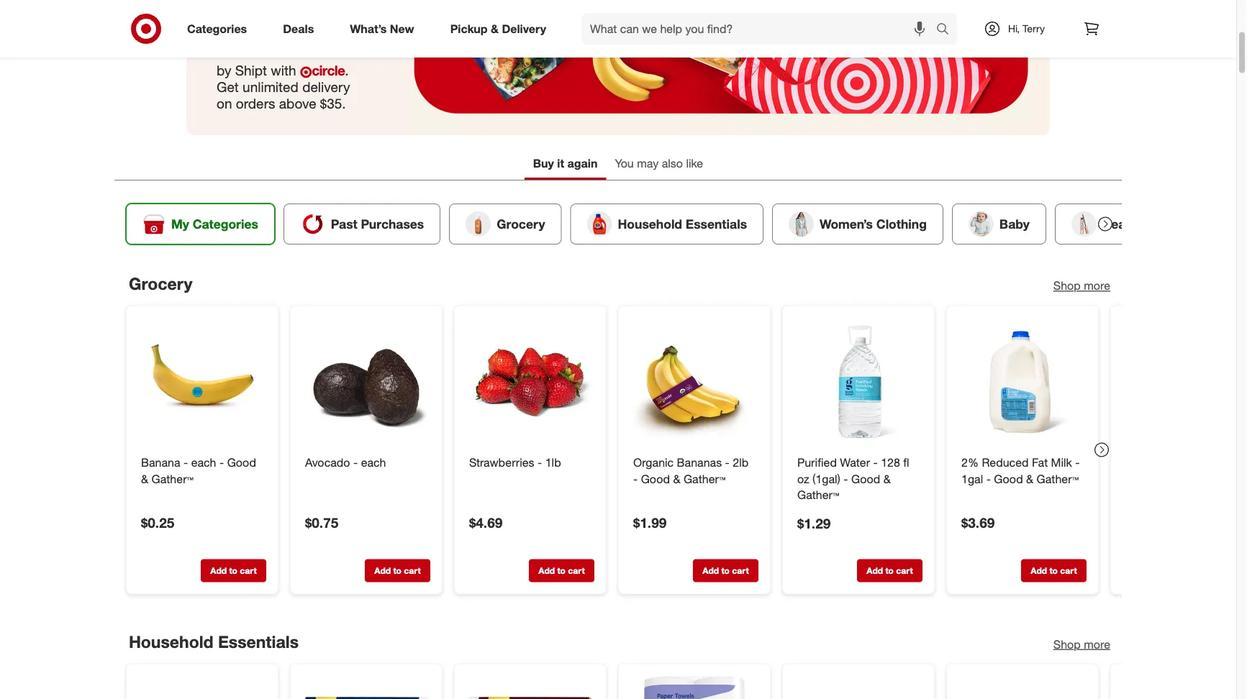 Task type: vqa. For each thing, say whether or not it's contained in the screenshot.
outdoor christmas decor
no



Task type: locate. For each thing, give the bounding box(es) containing it.
-
[[184, 456, 188, 470], [220, 456, 224, 470], [354, 456, 358, 470], [538, 456, 542, 470], [726, 456, 730, 470], [874, 456, 878, 470], [1076, 456, 1081, 470], [634, 473, 638, 487], [844, 473, 849, 487], [987, 473, 992, 487]]

gather™
[[152, 473, 194, 487], [684, 473, 726, 487], [1037, 473, 1079, 487], [798, 489, 840, 503]]

by shipt with
[[217, 63, 300, 79]]

cart for $4.69
[[568, 566, 585, 577]]

1 add to cart button from the left
[[201, 560, 266, 583]]

1 vertical spatial more
[[1085, 638, 1111, 652]]

shop more for grocery
[[1054, 279, 1111, 293]]

1 add from the left
[[211, 566, 227, 577]]

&
[[491, 22, 499, 36], [141, 473, 148, 487], [674, 473, 681, 487], [884, 473, 891, 487], [1027, 473, 1034, 487]]

& inside the banana - each - good & gather™
[[141, 473, 148, 487]]

delivery
[[303, 79, 350, 96]]

4 add to cart button from the left
[[693, 560, 759, 583]]

each for $0.25
[[191, 456, 216, 470]]

also
[[662, 157, 683, 171]]

1 shop more button from the top
[[1054, 278, 1111, 295]]

1 vertical spatial shop
[[1054, 638, 1081, 652]]

my categories button
[[126, 204, 275, 245]]

each right avocado
[[361, 456, 386, 470]]

3 add from the left
[[539, 566, 555, 577]]

0 horizontal spatial essentials
[[218, 633, 299, 653]]

1 vertical spatial categories
[[193, 217, 258, 232]]

bananas
[[677, 456, 722, 470]]

0 vertical spatial categories
[[187, 22, 247, 36]]

1 shop from the top
[[1054, 279, 1081, 293]]

6 cart from the left
[[1061, 566, 1078, 577]]

pickup & delivery link
[[438, 13, 565, 45]]

2lb
[[733, 456, 749, 470]]

3 add to cart from the left
[[539, 566, 585, 577]]

each inside the banana - each - good & gather™
[[191, 456, 216, 470]]

1 to from the left
[[229, 566, 238, 577]]

shop more button
[[1054, 278, 1111, 295], [1054, 637, 1111, 654]]

1 vertical spatial grocery
[[129, 274, 193, 294]]

past purchases button
[[284, 204, 441, 245]]

1gal
[[962, 473, 984, 487]]

5 cart from the left
[[897, 566, 914, 577]]

buy
[[533, 157, 554, 171]]

5 add to cart button from the left
[[858, 560, 923, 583]]

$1.99
[[634, 516, 667, 532]]

4 to from the left
[[722, 566, 730, 577]]

grocery button
[[450, 204, 562, 245]]

strawberries - 1lb
[[470, 456, 561, 470]]

cart
[[240, 566, 257, 577], [404, 566, 421, 577], [568, 566, 585, 577], [733, 566, 749, 577], [897, 566, 914, 577], [1061, 566, 1078, 577]]

avocado - each image
[[302, 318, 431, 447], [302, 318, 431, 447]]

3 add to cart button from the left
[[529, 560, 595, 583]]

baby
[[1000, 217, 1030, 232]]

my
[[171, 217, 189, 232]]

to
[[229, 566, 238, 577], [393, 566, 402, 577], [558, 566, 566, 577], [722, 566, 730, 577], [886, 566, 894, 577], [1050, 566, 1059, 577]]

good
[[227, 456, 256, 470], [641, 473, 670, 487], [852, 473, 881, 487], [995, 473, 1024, 487]]

& right pickup
[[491, 22, 499, 36]]

charmin ultra strong toilet paper image
[[467, 677, 595, 700], [467, 677, 595, 700]]

with
[[271, 63, 296, 79]]

2 cart from the left
[[404, 566, 421, 577]]

add to cart for $1.29
[[867, 566, 914, 577]]

& down banana
[[141, 473, 148, 487]]

1 horizontal spatial essentials
[[686, 217, 748, 232]]

charmin ultra soft toilet paper image
[[302, 677, 431, 700], [302, 677, 431, 700]]

1 horizontal spatial grocery
[[497, 217, 546, 232]]

reduced
[[983, 456, 1029, 470]]

gather™ inside the purified water - 128 fl oz (1gal) - good & gather™
[[798, 489, 840, 503]]

add for $1.29
[[867, 566, 884, 577]]

gather™ inside the banana - each - good & gather™
[[152, 473, 194, 487]]

by
[[217, 63, 231, 79]]

4 add from the left
[[703, 566, 719, 577]]

categories right my
[[193, 217, 258, 232]]

add for $1.99
[[703, 566, 719, 577]]

household essentials
[[618, 217, 748, 232], [129, 633, 299, 653]]

past
[[331, 217, 358, 232]]

2 add to cart button from the left
[[365, 560, 431, 583]]

purified
[[798, 456, 837, 470]]

0 vertical spatial shop more
[[1054, 279, 1111, 293]]

0 horizontal spatial household
[[129, 633, 214, 653]]

cart for $0.75
[[404, 566, 421, 577]]

you may also like
[[615, 157, 704, 171]]

essentials inside button
[[686, 217, 748, 232]]

& down '128'
[[884, 473, 891, 487]]

past purchases
[[331, 217, 424, 232]]

6 add to cart from the left
[[1031, 566, 1078, 577]]

strawberries - 1lb image
[[467, 318, 595, 447], [467, 318, 595, 447]]

pickup
[[451, 22, 488, 36]]

purified water - 128 fl oz (1gal) - good & gather™ link
[[798, 455, 920, 505]]

.
[[345, 63, 349, 79]]

1 horizontal spatial each
[[361, 456, 386, 470]]

search button
[[930, 13, 965, 48]]

1 horizontal spatial household
[[618, 217, 683, 232]]

$3.69
[[962, 516, 995, 532]]

good inside 2% reduced fat milk - 1gal - good & gather™
[[995, 473, 1024, 487]]

grocery down my
[[129, 274, 193, 294]]

5 to from the left
[[886, 566, 894, 577]]

more for grocery
[[1085, 279, 1111, 293]]

1 horizontal spatial household essentials
[[618, 217, 748, 232]]

strawberries - 1lb link
[[470, 455, 592, 472]]

0 vertical spatial household essentials
[[618, 217, 748, 232]]

what's
[[350, 22, 387, 36]]

add to cart button for $1.99
[[693, 560, 759, 583]]

banana - each - good & gather™ image
[[138, 318, 266, 447], [138, 318, 266, 447]]

1 vertical spatial household essentials
[[129, 633, 299, 653]]

2 shop more button from the top
[[1054, 637, 1111, 654]]

terry
[[1023, 22, 1046, 35]]

4 add to cart from the left
[[703, 566, 749, 577]]

1 vertical spatial shop more
[[1054, 638, 1111, 652]]

2 more from the top
[[1085, 638, 1111, 652]]

purchases
[[361, 217, 424, 232]]

good inside the purified water - 128 fl oz (1gal) - good & gather™
[[852, 473, 881, 487]]

each right banana
[[191, 456, 216, 470]]

each
[[191, 456, 216, 470], [361, 456, 386, 470]]

gather™ inside 2% reduced fat milk - 1gal - good & gather™
[[1037, 473, 1079, 487]]

1 cart from the left
[[240, 566, 257, 577]]

2 shop from the top
[[1054, 638, 1081, 652]]

more for household essentials
[[1085, 638, 1111, 652]]

1 more from the top
[[1085, 279, 1111, 293]]

3 cart from the left
[[568, 566, 585, 577]]

purified water - 128 fl oz (1gal) - good & gather™ image
[[795, 318, 923, 447], [795, 318, 923, 447]]

grocery inside 'button'
[[497, 217, 546, 232]]

gather™ down bananas
[[684, 473, 726, 487]]

0 vertical spatial more
[[1085, 279, 1111, 293]]

women's
[[820, 217, 873, 232]]

0 vertical spatial essentials
[[686, 217, 748, 232]]

add to cart button for $4.69
[[529, 560, 595, 583]]

0 vertical spatial shop
[[1054, 279, 1081, 293]]

& down bananas
[[674, 473, 681, 487]]

organic bananas - 2lb - good & gather™ image
[[631, 318, 759, 447], [631, 318, 759, 447]]

1 vertical spatial essentials
[[218, 633, 299, 653]]

shop more button for grocery
[[1054, 278, 1111, 295]]

hi, terry
[[1009, 22, 1046, 35]]

water
[[841, 456, 871, 470]]

(1gal)
[[813, 473, 841, 487]]

to for $3.69
[[1050, 566, 1059, 577]]

& down fat
[[1027, 473, 1034, 487]]

6 add from the left
[[1031, 566, 1048, 577]]

2 each from the left
[[361, 456, 386, 470]]

buy it again
[[533, 157, 598, 171]]

1 each from the left
[[191, 456, 216, 470]]

milk
[[1052, 456, 1073, 470]]

avocado
[[305, 456, 350, 470]]

shop more
[[1054, 279, 1111, 293], [1054, 638, 1111, 652]]

4 cart from the left
[[733, 566, 749, 577]]

2 add to cart from the left
[[375, 566, 421, 577]]

cart for $1.29
[[897, 566, 914, 577]]

2 to from the left
[[393, 566, 402, 577]]

add
[[211, 566, 227, 577], [375, 566, 391, 577], [539, 566, 555, 577], [703, 566, 719, 577], [867, 566, 884, 577], [1031, 566, 1048, 577]]

categories
[[187, 22, 247, 36], [193, 217, 258, 232]]

6 to from the left
[[1050, 566, 1059, 577]]

grocery down buy
[[497, 217, 546, 232]]

my categories
[[171, 217, 258, 232]]

add to cart button for $0.75
[[365, 560, 431, 583]]

get
[[217, 79, 239, 96]]

grocery
[[497, 217, 546, 232], [129, 274, 193, 294]]

gather™ down milk
[[1037, 473, 1079, 487]]

add to cart for $0.25
[[211, 566, 257, 577]]

like
[[687, 157, 704, 171]]

1 add to cart from the left
[[211, 566, 257, 577]]

banana - each - good & gather™ link
[[141, 455, 264, 488]]

organic bananas - 2lb - good & gather™ link
[[634, 455, 756, 488]]

make-a-size paper towels - smartly™ image
[[631, 677, 759, 700], [631, 677, 759, 700]]

6 add to cart button from the left
[[1022, 560, 1087, 583]]

add to cart button
[[201, 560, 266, 583], [365, 560, 431, 583], [529, 560, 595, 583], [693, 560, 759, 583], [858, 560, 923, 583], [1022, 560, 1087, 583]]

5 add from the left
[[867, 566, 884, 577]]

add to cart button for $0.25
[[201, 560, 266, 583]]

0 vertical spatial grocery
[[497, 217, 546, 232]]

& inside 2% reduced fat milk - 1gal - good & gather™
[[1027, 473, 1034, 487]]

0 horizontal spatial each
[[191, 456, 216, 470]]

you may also like link
[[607, 150, 712, 180]]

gather™ down banana
[[152, 473, 194, 487]]

5 add to cart from the left
[[867, 566, 914, 577]]

& inside organic bananas - 2lb - good & gather™
[[674, 473, 681, 487]]

2 shop more from the top
[[1054, 638, 1111, 652]]

0 vertical spatial household
[[618, 217, 683, 232]]

essentials
[[686, 217, 748, 232], [218, 633, 299, 653]]

2% reduced fat milk - 1gal - good & gather™ image
[[959, 318, 1087, 447], [959, 318, 1087, 447]]

categories up by
[[187, 22, 247, 36]]

target black friday image
[[187, 0, 1051, 136]]

0 vertical spatial shop more button
[[1054, 278, 1111, 295]]

1 vertical spatial shop more button
[[1054, 637, 1111, 654]]

2 add from the left
[[375, 566, 391, 577]]

delivery
[[502, 22, 547, 36]]

shop
[[1054, 279, 1081, 293], [1054, 638, 1081, 652]]

1 shop more from the top
[[1054, 279, 1111, 293]]

3 to from the left
[[558, 566, 566, 577]]

gather™ down '(1gal)'
[[798, 489, 840, 503]]



Task type: describe. For each thing, give the bounding box(es) containing it.
to for $1.99
[[722, 566, 730, 577]]

1lb
[[546, 456, 561, 470]]

purified water - 128 fl oz (1gal) - good & gather™
[[798, 456, 910, 503]]

deals
[[283, 22, 314, 36]]

cart for $1.99
[[733, 566, 749, 577]]

to for $0.25
[[229, 566, 238, 577]]

to for $4.69
[[558, 566, 566, 577]]

add to cart for $1.99
[[703, 566, 749, 577]]

gather™ inside organic bananas - 2lb - good & gather™
[[684, 473, 726, 487]]

it
[[558, 157, 565, 171]]

add for $3.69
[[1031, 566, 1048, 577]]

good inside organic bananas - 2lb - good & gather™
[[641, 473, 670, 487]]

on
[[217, 96, 232, 112]]

to for $1.29
[[886, 566, 894, 577]]

add to cart button for $3.69
[[1022, 560, 1087, 583]]

0 horizontal spatial household essentials
[[129, 633, 299, 653]]

household inside button
[[618, 217, 683, 232]]

$0.75
[[305, 516, 339, 532]]

organic
[[634, 456, 674, 470]]

household essentials button
[[571, 204, 764, 245]]

categories inside button
[[193, 217, 258, 232]]

what's new
[[350, 22, 415, 36]]

organic bananas - 2lb - good & gather™
[[634, 456, 749, 487]]

. get unlimited delivery on orders above $35.
[[217, 63, 350, 112]]

pickup & delivery
[[451, 22, 547, 36]]

household essentials inside button
[[618, 217, 748, 232]]

categories link
[[175, 13, 265, 45]]

add for $4.69
[[539, 566, 555, 577]]

shipt
[[235, 63, 267, 79]]

add to cart button for $1.29
[[858, 560, 923, 583]]

women's clothing button
[[773, 204, 944, 245]]

128
[[882, 456, 901, 470]]

shop for grocery
[[1054, 279, 1081, 293]]

What can we help you find? suggestions appear below search field
[[582, 13, 940, 45]]

categories inside "link"
[[187, 22, 247, 36]]

1 vertical spatial household
[[129, 633, 214, 653]]

2% reduced fat milk - 1gal - good & gather™
[[962, 456, 1081, 487]]

beauty button
[[1056, 204, 1162, 245]]

add for $0.25
[[211, 566, 227, 577]]

$4.69
[[470, 516, 503, 532]]

$35.
[[320, 96, 346, 112]]

unlimited
[[243, 79, 299, 96]]

hi,
[[1009, 22, 1021, 35]]

you
[[615, 157, 634, 171]]

above
[[279, 96, 317, 112]]

each for $0.75
[[361, 456, 386, 470]]

& inside the purified water - 128 fl oz (1gal) - good & gather™
[[884, 473, 891, 487]]

again
[[568, 157, 598, 171]]

cart for $3.69
[[1061, 566, 1078, 577]]

baby button
[[953, 204, 1047, 245]]

circle
[[312, 63, 345, 79]]

2%
[[962, 456, 979, 470]]

new
[[390, 22, 415, 36]]

avocado - each link
[[305, 455, 428, 472]]

add to cart for $3.69
[[1031, 566, 1078, 577]]

add to cart for $4.69
[[539, 566, 585, 577]]

add to cart for $0.75
[[375, 566, 421, 577]]

shop for household essentials
[[1054, 638, 1081, 652]]

fl
[[904, 456, 910, 470]]

avocado - each
[[305, 456, 386, 470]]

to for $0.75
[[393, 566, 402, 577]]

clothing
[[877, 217, 927, 232]]

shop more button for household essentials
[[1054, 637, 1111, 654]]

women's clothing
[[820, 217, 927, 232]]

$0.25
[[141, 516, 174, 532]]

fat
[[1033, 456, 1049, 470]]

cart for $0.25
[[240, 566, 257, 577]]

beauty
[[1103, 217, 1145, 232]]

banana
[[141, 456, 180, 470]]

orders
[[236, 96, 275, 112]]

buy it again link
[[525, 150, 607, 180]]

add for $0.75
[[375, 566, 391, 577]]

may
[[637, 157, 659, 171]]

search
[[930, 23, 965, 37]]

banana - each - good & gather™
[[141, 456, 256, 487]]

0 horizontal spatial grocery
[[129, 274, 193, 294]]

deals link
[[271, 13, 332, 45]]

shop more for household essentials
[[1054, 638, 1111, 652]]

oz
[[798, 473, 810, 487]]

what's new link
[[338, 13, 433, 45]]

good inside the banana - each - good & gather™
[[227, 456, 256, 470]]

$1.29
[[798, 516, 831, 533]]

2% reduced fat milk - 1gal - good & gather™ link
[[962, 455, 1085, 488]]

strawberries
[[470, 456, 535, 470]]



